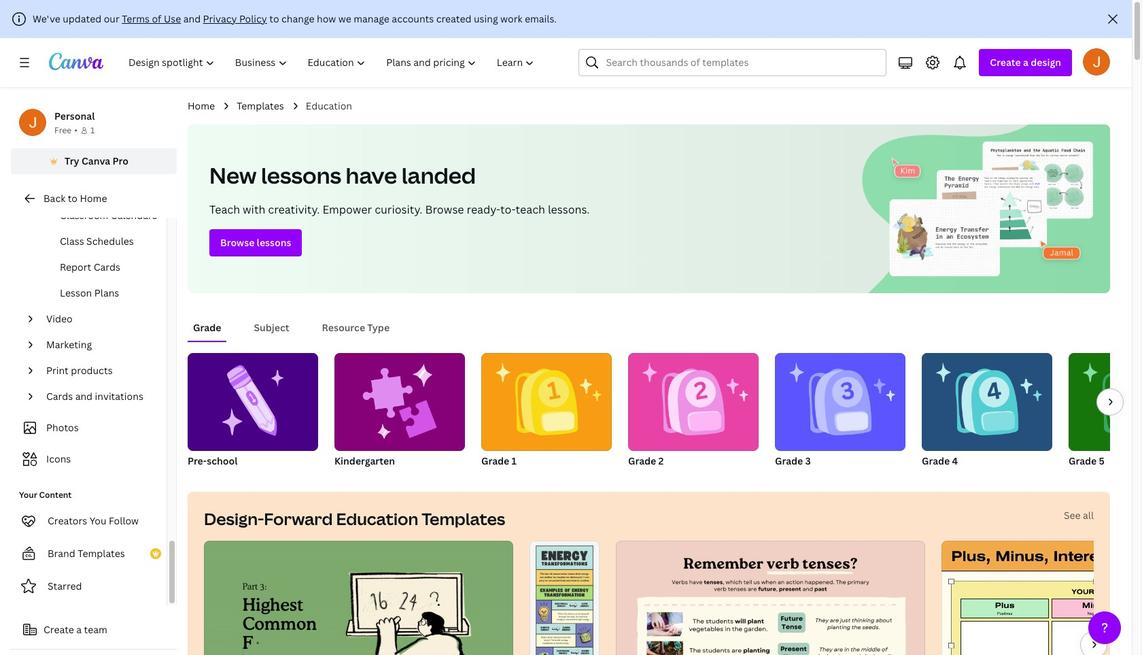 Task type: describe. For each thing, give the bounding box(es) containing it.
3
[[806, 454, 812, 467]]

1 vertical spatial browse
[[220, 236, 255, 249]]

lessons.
[[548, 202, 590, 217]]

grade for grade
[[193, 321, 221, 334]]

2 horizontal spatial templates
[[422, 508, 506, 530]]

examples of energy transformations science infographic in light blue light green light yellow lined style image
[[530, 541, 600, 655]]

back
[[44, 192, 65, 205]]

creativity.
[[268, 202, 320, 217]]

0 vertical spatial and
[[183, 12, 201, 25]]

to-
[[501, 202, 516, 217]]

pro
[[113, 154, 129, 167]]

of
[[152, 12, 162, 25]]

grade 3 link
[[776, 353, 906, 470]]

terms of use link
[[122, 12, 181, 25]]

using
[[474, 12, 498, 25]]

curiosity.
[[375, 202, 423, 217]]

grade 4
[[923, 454, 959, 467]]

we
[[339, 12, 352, 25]]

report cards link
[[33, 254, 167, 280]]

a for design
[[1024, 56, 1029, 69]]

lessons for new
[[261, 161, 342, 190]]

team
[[84, 623, 107, 636]]

new lessons have landed
[[210, 161, 476, 190]]

grade for grade 4
[[923, 454, 951, 467]]

kindergarten link
[[335, 353, 465, 470]]

create a design button
[[980, 49, 1073, 76]]

follow
[[109, 514, 139, 527]]

resource
[[322, 321, 365, 334]]

photos link
[[19, 415, 159, 441]]

type
[[368, 321, 390, 334]]

marketing link
[[41, 332, 159, 358]]

try
[[65, 154, 79, 167]]

icons link
[[19, 446, 159, 472]]

print
[[46, 364, 69, 377]]

create a team button
[[11, 616, 177, 644]]

we've
[[33, 12, 60, 25]]

grade for grade 3
[[776, 454, 804, 467]]

4
[[953, 454, 959, 467]]

created
[[437, 12, 472, 25]]

terms
[[122, 12, 150, 25]]

classroom calendars link
[[33, 203, 167, 229]]

create a design
[[991, 56, 1062, 69]]

0 vertical spatial 1
[[90, 125, 95, 136]]

1 vertical spatial home
[[80, 192, 107, 205]]

video
[[46, 312, 73, 325]]

photos
[[46, 421, 79, 434]]

0 horizontal spatial and
[[75, 390, 93, 403]]

have
[[346, 161, 397, 190]]

grade 1 link
[[482, 353, 612, 470]]

you
[[90, 514, 107, 527]]

0 vertical spatial to
[[270, 12, 279, 25]]

try canva pro button
[[11, 148, 177, 174]]

work
[[501, 12, 523, 25]]

grade 3
[[776, 454, 812, 467]]

change
[[282, 12, 315, 25]]

back to home
[[44, 192, 107, 205]]

class schedules
[[60, 235, 134, 248]]

create for create a design
[[991, 56, 1022, 69]]

updated
[[63, 12, 102, 25]]

grade for grade 1
[[482, 454, 510, 467]]

try canva pro
[[65, 154, 129, 167]]

marketing
[[46, 338, 92, 351]]

back to home link
[[11, 185, 177, 212]]

see all link
[[1065, 509, 1095, 522]]

class
[[60, 235, 84, 248]]

classroom
[[60, 209, 108, 222]]

lessons for browse
[[257, 236, 291, 249]]

invitations
[[95, 390, 143, 403]]

create a team
[[44, 623, 107, 636]]

teach
[[210, 202, 240, 217]]

pre-
[[188, 454, 207, 467]]

see
[[1065, 509, 1081, 522]]

creators you follow
[[48, 514, 139, 527]]

your content
[[19, 489, 72, 501]]

0 vertical spatial education
[[306, 99, 352, 112]]

schedules
[[86, 235, 134, 248]]

we've updated our terms of use and privacy policy to change how we manage accounts created using work emails.
[[33, 12, 557, 25]]

privacy
[[203, 12, 237, 25]]

emails.
[[525, 12, 557, 25]]

new lessons have landed image
[[858, 125, 1111, 293]]

design-forward education templates
[[204, 508, 506, 530]]

calendars
[[111, 209, 157, 222]]

new
[[210, 161, 257, 190]]

pre-school
[[188, 454, 238, 467]]

1 vertical spatial 1
[[512, 454, 517, 467]]



Task type: locate. For each thing, give the bounding box(es) containing it.
jeremy miller image
[[1084, 48, 1111, 76]]

0 vertical spatial a
[[1024, 56, 1029, 69]]

home
[[188, 99, 215, 112], [80, 192, 107, 205]]

creators
[[48, 514, 87, 527]]

1 horizontal spatial a
[[1024, 56, 1029, 69]]

school
[[207, 454, 238, 467]]

5
[[1100, 454, 1106, 467]]

templates right home link
[[237, 99, 284, 112]]

lessons
[[261, 161, 342, 190], [257, 236, 291, 249]]

forward
[[264, 508, 333, 530]]

grade 4 link
[[923, 353, 1053, 470]]

lessons down with
[[257, 236, 291, 249]]

design-
[[204, 508, 264, 530]]

grade inside button
[[193, 321, 221, 334]]

creators you follow link
[[11, 508, 167, 535]]

products
[[71, 364, 113, 377]]

free •
[[54, 125, 78, 136]]

•
[[74, 125, 78, 136]]

personal
[[54, 110, 95, 122]]

resource type
[[322, 321, 390, 334]]

0 horizontal spatial browse
[[220, 236, 255, 249]]

1 horizontal spatial and
[[183, 12, 201, 25]]

templates down grade 1
[[422, 508, 506, 530]]

None search field
[[579, 49, 887, 76]]

lesson plans
[[60, 286, 119, 299]]

grade 1
[[482, 454, 517, 467]]

0 horizontal spatial cards
[[46, 390, 73, 403]]

templates down you
[[78, 547, 125, 560]]

browse lessons
[[220, 236, 291, 249]]

1 horizontal spatial create
[[991, 56, 1022, 69]]

templates link
[[237, 99, 284, 114]]

0 horizontal spatial 1
[[90, 125, 95, 136]]

create
[[991, 56, 1022, 69], [44, 623, 74, 636]]

cards down print
[[46, 390, 73, 403]]

home link
[[188, 99, 215, 114]]

browse
[[425, 202, 464, 217], [220, 236, 255, 249]]

classroom calendars
[[60, 209, 157, 222]]

brand
[[48, 547, 75, 560]]

Search search field
[[606, 50, 879, 76]]

design
[[1032, 56, 1062, 69]]

teach with creativity. empower curiosity. browse ready-to-teach lessons.
[[210, 202, 590, 217]]

subject button
[[249, 315, 295, 341]]

0 vertical spatial browse
[[425, 202, 464, 217]]

grade for grade 5
[[1069, 454, 1098, 467]]

0 vertical spatial templates
[[237, 99, 284, 112]]

grade 2
[[629, 454, 664, 467]]

lesson plans link
[[33, 280, 167, 306]]

teach
[[516, 202, 546, 217]]

see all
[[1065, 509, 1095, 522]]

video link
[[41, 306, 159, 332]]

top level navigation element
[[120, 49, 547, 76]]

create left team
[[44, 623, 74, 636]]

0 horizontal spatial create
[[44, 623, 74, 636]]

and down print products
[[75, 390, 93, 403]]

to right policy
[[270, 12, 279, 25]]

free
[[54, 125, 72, 136]]

subject
[[254, 321, 290, 334]]

brand templates
[[48, 547, 125, 560]]

plans
[[94, 286, 119, 299]]

plus minus interesting education whiteboard in yellow orange green lined style image
[[942, 541, 1143, 655]]

1 vertical spatial templates
[[422, 508, 506, 530]]

0 horizontal spatial home
[[80, 192, 107, 205]]

1 horizontal spatial home
[[188, 99, 215, 112]]

grade button
[[188, 315, 227, 341]]

1 vertical spatial to
[[68, 192, 78, 205]]

1 horizontal spatial templates
[[237, 99, 284, 112]]

resource type button
[[317, 315, 395, 341]]

accounts
[[392, 12, 434, 25]]

kindergarten
[[335, 454, 395, 467]]

a inside create a design dropdown button
[[1024, 56, 1029, 69]]

grade 5
[[1069, 454, 1106, 467]]

privacy policy link
[[203, 12, 267, 25]]

canva
[[82, 154, 110, 167]]

browse lessons link
[[210, 229, 302, 256]]

1 vertical spatial create
[[44, 623, 74, 636]]

print products
[[46, 364, 113, 377]]

1 horizontal spatial cards
[[94, 261, 120, 273]]

report cards
[[60, 261, 120, 273]]

home left 'templates' link
[[188, 99, 215, 112]]

0 horizontal spatial to
[[68, 192, 78, 205]]

templates
[[237, 99, 284, 112], [422, 508, 506, 530], [78, 547, 125, 560]]

empower
[[323, 202, 372, 217]]

create left design
[[991, 56, 1022, 69]]

a
[[1024, 56, 1029, 69], [76, 623, 82, 636]]

lessons up creativity.
[[261, 161, 342, 190]]

1 vertical spatial lessons
[[257, 236, 291, 249]]

education
[[306, 99, 352, 112], [336, 508, 419, 530]]

1 horizontal spatial to
[[270, 12, 279, 25]]

grade 5 link
[[1069, 353, 1143, 470]]

a inside create a team 'button'
[[76, 623, 82, 636]]

1 horizontal spatial browse
[[425, 202, 464, 217]]

manage
[[354, 12, 390, 25]]

a left team
[[76, 623, 82, 636]]

print products link
[[41, 358, 159, 384]]

2
[[659, 454, 664, 467]]

browse down the teach at the left top of the page
[[220, 236, 255, 249]]

browse down landed
[[425, 202, 464, 217]]

1
[[90, 125, 95, 136], [512, 454, 517, 467]]

pre-school link
[[188, 353, 318, 470]]

1 vertical spatial education
[[336, 508, 419, 530]]

lesson
[[60, 286, 92, 299]]

0 vertical spatial home
[[188, 99, 215, 112]]

a left design
[[1024, 56, 1029, 69]]

0 vertical spatial create
[[991, 56, 1022, 69]]

brand templates link
[[11, 540, 167, 567]]

1 vertical spatial cards
[[46, 390, 73, 403]]

and right use
[[183, 12, 201, 25]]

create inside dropdown button
[[991, 56, 1022, 69]]

0 vertical spatial cards
[[94, 261, 120, 273]]

cards up "plans"
[[94, 261, 120, 273]]

0 horizontal spatial templates
[[78, 547, 125, 560]]

and
[[183, 12, 201, 25], [75, 390, 93, 403]]

cards
[[94, 261, 120, 273], [46, 390, 73, 403]]

report
[[60, 261, 91, 273]]

0 vertical spatial lessons
[[261, 161, 342, 190]]

class schedules link
[[33, 229, 167, 254]]

a for team
[[76, 623, 82, 636]]

education down the kindergarten
[[336, 508, 419, 530]]

with
[[243, 202, 266, 217]]

your
[[19, 489, 37, 501]]

starred link
[[11, 573, 167, 600]]

create inside 'button'
[[44, 623, 74, 636]]

education down top level navigation element at the top
[[306, 99, 352, 112]]

0 horizontal spatial a
[[76, 623, 82, 636]]

landed
[[402, 161, 476, 190]]

use
[[164, 12, 181, 25]]

2 vertical spatial templates
[[78, 547, 125, 560]]

home up the classroom at the left top of page
[[80, 192, 107, 205]]

grade
[[193, 321, 221, 334], [482, 454, 510, 467], [629, 454, 657, 467], [776, 454, 804, 467], [923, 454, 951, 467], [1069, 454, 1098, 467]]

grade for grade 2
[[629, 454, 657, 467]]

to right back
[[68, 192, 78, 205]]

create for create a team
[[44, 623, 74, 636]]

1 vertical spatial and
[[75, 390, 93, 403]]

1 horizontal spatial 1
[[512, 454, 517, 467]]

1 vertical spatial a
[[76, 623, 82, 636]]

all
[[1084, 509, 1095, 522]]

how
[[317, 12, 336, 25]]



Task type: vqa. For each thing, say whether or not it's contained in the screenshot.
the bottommost WHITEBOARD
no



